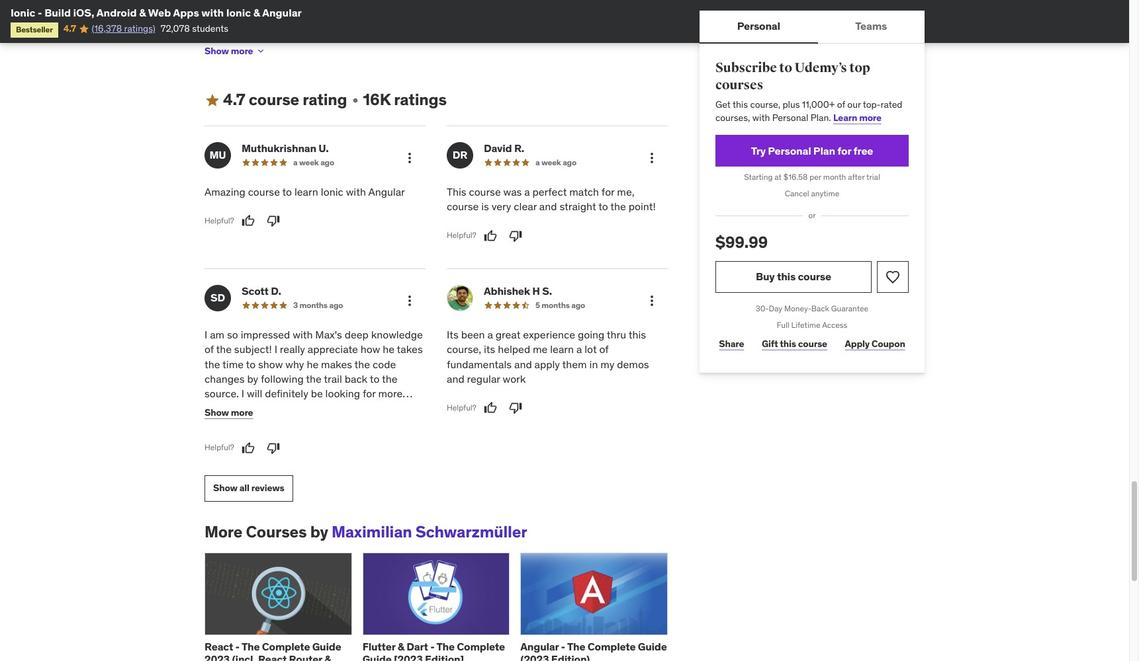 Task type: vqa. For each thing, say whether or not it's contained in the screenshot.
Artificial Intelligence A-Z 2023: Build 5 AI (incl. ChatGPT) link
no



Task type: locate. For each thing, give the bounding box(es) containing it.
the
[[242, 641, 260, 654], [437, 641, 455, 654], [567, 641, 585, 654]]

to inside this course was a perfect match for me, course is very clear and straight to the point!
[[599, 200, 608, 213]]

scott right much,
[[378, 402, 404, 416]]

0 vertical spatial so
[[227, 328, 238, 341]]

a right the was
[[524, 185, 530, 199]]

max.
[[258, 402, 280, 416]]

2 show more from the top
[[205, 407, 253, 419]]

0 horizontal spatial complete
[[262, 641, 310, 654]]

me,
[[617, 185, 634, 199]]

for left free
[[838, 144, 851, 157]]

0 horizontal spatial he
[[307, 358, 319, 371]]

gift this course
[[762, 338, 827, 350]]

web
[[148, 6, 171, 19]]

1 horizontal spatial the
[[437, 641, 455, 654]]

in down python)
[[519, 43, 527, 55]]

starting for starting web development on the backend (php with laravel, nodejs, python) i also became more and more of a frontend developer using modern frameworks like react, angular or vuejs in a lot of projects. i love both worlds nowadays!
[[205, 30, 238, 42]]

0 horizontal spatial the
[[242, 641, 260, 654]]

week
[[299, 158, 319, 167], [541, 158, 561, 167]]

learn inside its been a great experience going thru this course, its helped me learn a lot of fundamentals and apply them in my demos and regular work
[[550, 343, 574, 356]]

students
[[192, 23, 228, 35]]

1 vertical spatial he
[[307, 358, 319, 371]]

0 horizontal spatial for
[[363, 387, 376, 401]]

starting inside "starting web development on the backend (php with laravel, nodejs, python) i also became more and more of a frontend developer using modern frameworks like react, angular or vuejs in a lot of projects. i love both worlds nowadays!"
[[205, 30, 238, 42]]

worlds
[[205, 56, 232, 67]]

course, inside the get this course, plus 11,000+ of our top-rated courses, with personal plan.
[[750, 99, 780, 111]]

course up back on the top right
[[798, 270, 831, 283]]

0 horizontal spatial months
[[300, 300, 328, 310]]

1 horizontal spatial or
[[809, 211, 816, 220]]

more
[[589, 30, 610, 42], [630, 30, 651, 42], [231, 45, 253, 57], [859, 112, 882, 124], [378, 387, 403, 401], [231, 407, 253, 419]]

also
[[534, 30, 551, 42]]

- right dart at the left of page
[[430, 641, 435, 654]]

by down will
[[244, 402, 255, 416]]

1 vertical spatial 4.7
[[223, 89, 245, 110]]

is
[[481, 200, 489, 213]]

a up them
[[577, 343, 582, 356]]

16k
[[363, 89, 391, 110]]

1 show more button from the top
[[205, 38, 266, 64]]

ionic
[[11, 6, 35, 19], [226, 6, 251, 19], [321, 185, 343, 199]]

2 week from the left
[[541, 158, 561, 167]]

more up i love on the top of page
[[589, 30, 610, 42]]

1 horizontal spatial 4.7
[[223, 89, 245, 110]]

1 vertical spatial by
[[244, 402, 255, 416]]

0 vertical spatial course,
[[750, 99, 780, 111]]

show more down web
[[205, 45, 253, 57]]

this for buy
[[777, 270, 796, 283]]

72,078 students
[[161, 23, 228, 35]]

the down me,
[[611, 200, 626, 213]]

1 vertical spatial learn
[[550, 343, 574, 356]]

4.7 for 4.7
[[63, 23, 76, 35]]

- right the (2023 in the left of the page
[[561, 641, 565, 654]]

helpful? left mark review by muthukrishnan u. as helpful icon
[[205, 216, 234, 226]]

&
[[139, 6, 146, 19], [253, 6, 260, 19], [398, 641, 404, 654]]

1 horizontal spatial for
[[602, 185, 615, 199]]

guide for react - the complete guide 2023 (incl. react router 
[[312, 641, 341, 654]]

1 horizontal spatial learn
[[550, 343, 574, 356]]

2 a week ago from the left
[[536, 158, 577, 167]]

months for scott d.
[[300, 300, 328, 310]]

frameworks
[[352, 43, 400, 55]]

i up show
[[274, 343, 277, 356]]

a right vuejs
[[529, 43, 534, 55]]

of inside 'i am so impressed with max's deep knowledge of the subject! i really appreciate how he takes the time to show why he makes the code changes by following the trail back to the source. i will definitely be looking for more courses by max. thank you so much, scott'
[[205, 343, 214, 356]]

for left me,
[[602, 185, 615, 199]]

1 vertical spatial in
[[589, 358, 598, 371]]

course down this on the top left
[[447, 200, 479, 213]]

1 horizontal spatial months
[[542, 300, 570, 310]]

$16.58
[[784, 172, 808, 182]]

and inside this course was a perfect match for me, course is very clear and straight to the point!
[[539, 200, 557, 213]]

straight
[[560, 200, 596, 213]]

1 vertical spatial show more
[[205, 407, 253, 419]]

guide inside angular - the complete guide (2023 edition)
[[638, 641, 667, 654]]

helpful? left mark review by abhishek h s. as helpful icon
[[447, 403, 476, 413]]

tab list
[[700, 11, 925, 44]]

to
[[779, 60, 792, 76], [282, 185, 292, 199], [599, 200, 608, 213], [246, 358, 256, 371], [370, 373, 380, 386]]

1 horizontal spatial so
[[333, 402, 344, 416]]

been
[[461, 328, 485, 341]]

the right the (2023 in the left of the page
[[567, 641, 585, 654]]

0 vertical spatial show more
[[205, 45, 253, 57]]

guide
[[312, 641, 341, 654], [638, 641, 667, 654], [363, 653, 392, 662]]

0 horizontal spatial starting
[[205, 30, 238, 42]]

2 the from the left
[[437, 641, 455, 654]]

lot down going
[[585, 343, 597, 356]]

plan
[[813, 144, 835, 157]]

show more
[[205, 45, 253, 57], [205, 407, 253, 419]]

to down muthukrishnan u.
[[282, 185, 292, 199]]

learn down muthukrishnan u.
[[295, 185, 318, 199]]

2 horizontal spatial guide
[[638, 641, 667, 654]]

personal up $16.58
[[768, 144, 811, 157]]

a up worlds
[[205, 43, 209, 55]]

dart
[[407, 641, 428, 654]]

appreciate
[[308, 343, 358, 356]]

months right 3
[[300, 300, 328, 310]]

lot inside its been a great experience going thru this course, its helped me learn a lot of fundamentals and apply them in my demos and regular work
[[585, 343, 597, 356]]

1 the from the left
[[242, 641, 260, 654]]

i am so impressed with max's deep knowledge of the subject! i really appreciate how he takes the time to show why he makes the code changes by following the trail back to the source. i will definitely be looking for more courses by max. thank you so much, scott
[[205, 328, 423, 416]]

1 horizontal spatial complete
[[457, 641, 505, 654]]

i
[[530, 30, 532, 42], [205, 328, 207, 341], [274, 343, 277, 356], [242, 387, 244, 401]]

ago for max's
[[329, 300, 343, 310]]

the for react
[[242, 641, 260, 654]]

0 horizontal spatial lot
[[536, 43, 547, 55]]

0 horizontal spatial or
[[482, 43, 490, 55]]

of inside its been a great experience going thru this course, its helped me learn a lot of fundamentals and apply them in my demos and regular work
[[599, 343, 609, 356]]

& left dart at the left of page
[[398, 641, 404, 654]]

knowledge
[[371, 328, 423, 341]]

2 vertical spatial personal
[[768, 144, 811, 157]]

0 vertical spatial or
[[482, 43, 490, 55]]

to down match
[[599, 200, 608, 213]]

0 vertical spatial learn
[[295, 185, 318, 199]]

- inside react - the complete guide 2023 (incl. react router
[[235, 641, 240, 654]]

udemy's
[[795, 60, 847, 76]]

regular
[[467, 373, 500, 386]]

course, down the been
[[447, 343, 481, 356]]

0 vertical spatial personal
[[737, 19, 780, 33]]

by right courses
[[310, 522, 328, 543]]

helpful? for its been a great experience going thru this course, its helped me learn a lot of fundamentals and apply them in my demos and regular work
[[447, 403, 476, 413]]

i love
[[598, 43, 619, 55]]

edition]
[[425, 653, 464, 662]]

5
[[536, 300, 540, 310]]

this right buy
[[777, 270, 796, 283]]

tab list containing personal
[[700, 11, 925, 44]]

0 vertical spatial in
[[519, 43, 527, 55]]

courses down subscribe
[[716, 77, 763, 93]]

ago down u.
[[320, 158, 334, 167]]

angular inside "starting web development on the backend (php with laravel, nodejs, python) i also became more and more of a frontend developer using modern frameworks like react, angular or vuejs in a lot of projects. i love both worlds nowadays!"
[[448, 43, 480, 55]]

more down web
[[231, 45, 253, 57]]

courses
[[716, 77, 763, 93], [205, 402, 242, 416]]

source.
[[205, 387, 239, 401]]

0 vertical spatial lot
[[536, 43, 547, 55]]

1 vertical spatial or
[[809, 211, 816, 220]]

in left my
[[589, 358, 598, 371]]

3 complete from the left
[[588, 641, 636, 654]]

week up perfect
[[541, 158, 561, 167]]

show down source. on the left bottom of the page
[[205, 407, 229, 419]]

complete inside flutter & dart - the complete guide [2023 edition]
[[457, 641, 505, 654]]

0 vertical spatial for
[[838, 144, 851, 157]]

course,
[[750, 99, 780, 111], [447, 343, 481, 356]]

amazing
[[205, 185, 245, 199]]

to inside subscribe to udemy's top courses
[[779, 60, 792, 76]]

xsmall image
[[350, 95, 360, 106]]

0 horizontal spatial 4.7
[[63, 23, 76, 35]]

1 vertical spatial lot
[[585, 343, 597, 356]]

amazing course to learn ionic with angular
[[205, 185, 405, 199]]

money-
[[784, 304, 811, 314]]

for
[[838, 144, 851, 157], [602, 185, 615, 199], [363, 387, 376, 401]]

this inside the get this course, plus 11,000+ of our top-rated courses, with personal plan.
[[733, 99, 748, 111]]

to left udemy's
[[779, 60, 792, 76]]

more
[[205, 522, 243, 543]]

1 vertical spatial show more button
[[205, 400, 253, 427]]

personal inside the get this course, plus 11,000+ of our top-rated courses, with personal plan.
[[772, 112, 808, 124]]

0 vertical spatial show more button
[[205, 38, 266, 64]]

0 vertical spatial 4.7
[[63, 23, 76, 35]]

subscribe
[[716, 60, 777, 76]]

complete inside react - the complete guide 2023 (incl. react router
[[262, 641, 310, 654]]

personal inside button
[[737, 19, 780, 33]]

this right gift on the right of page
[[780, 338, 796, 350]]

show inside 'button'
[[213, 483, 237, 495]]

coupon
[[872, 338, 905, 350]]

code
[[373, 358, 396, 371]]

& up ratings) at the top of page
[[139, 6, 146, 19]]

1 horizontal spatial lot
[[585, 343, 597, 356]]

a week ago down u.
[[293, 158, 334, 167]]

1 horizontal spatial starting
[[744, 172, 773, 182]]

u.
[[319, 142, 329, 155]]

this inside "link"
[[780, 338, 796, 350]]

more down will
[[231, 407, 253, 419]]

i left also
[[530, 30, 532, 42]]

edition)
[[551, 653, 590, 662]]

by up will
[[247, 373, 258, 386]]

the right 2023
[[242, 641, 260, 654]]

for up much,
[[363, 387, 376, 401]]

0 horizontal spatial courses
[[205, 402, 242, 416]]

on the
[[316, 30, 342, 42]]

in inside "starting web development on the backend (php with laravel, nodejs, python) i also became more and more of a frontend developer using modern frameworks like react, angular or vuejs in a lot of projects. i love both worlds nowadays!"
[[519, 43, 527, 55]]

courses
[[246, 522, 307, 543]]

muthukrishnan u.
[[242, 142, 329, 155]]

- inside angular - the complete guide (2023 edition)
[[561, 641, 565, 654]]

he up code
[[383, 343, 395, 356]]

1 horizontal spatial week
[[541, 158, 561, 167]]

try personal plan for free
[[751, 144, 873, 157]]

the up back
[[355, 358, 370, 371]]

or down anytime
[[809, 211, 816, 220]]

guide for angular - the complete guide (2023 edition)
[[638, 641, 667, 654]]

personal up subscribe
[[737, 19, 780, 33]]

0 horizontal spatial course,
[[447, 343, 481, 356]]

a inside this course was a perfect match for me, course is very clear and straight to the point!
[[524, 185, 530, 199]]

ago up match
[[563, 158, 577, 167]]

ionic up web
[[226, 6, 251, 19]]

course, inside its been a great experience going thru this course, its helped me learn a lot of fundamentals and apply them in my demos and regular work
[[447, 343, 481, 356]]

complete inside angular - the complete guide (2023 edition)
[[588, 641, 636, 654]]

scott d.
[[242, 284, 281, 298]]

helpful? left mark review by scott d. as helpful icon
[[205, 443, 234, 453]]

for inside 'i am so impressed with max's deep knowledge of the subject! i really appreciate how he takes the time to show why he makes the code changes by following the trail back to the source. i will definitely be looking for more courses by max. thank you so much, scott'
[[363, 387, 376, 401]]

he
[[383, 343, 395, 356], [307, 358, 319, 371]]

0 vertical spatial starting
[[205, 30, 238, 42]]

starting inside starting at $16.58 per month after trial cancel anytime
[[744, 172, 773, 182]]

guide inside flutter & dart - the complete guide [2023 edition]
[[363, 653, 392, 662]]

show more down source. on the left bottom of the page
[[205, 407, 253, 419]]

the down am
[[216, 343, 232, 356]]

1 vertical spatial courses
[[205, 402, 242, 416]]

2 vertical spatial for
[[363, 387, 376, 401]]

show more button
[[205, 38, 266, 64], [205, 400, 253, 427]]

1 vertical spatial personal
[[772, 112, 808, 124]]

this for get
[[733, 99, 748, 111]]

4.7 down build
[[63, 23, 76, 35]]

2 horizontal spatial complete
[[588, 641, 636, 654]]

0 vertical spatial courses
[[716, 77, 763, 93]]

2 months from the left
[[542, 300, 570, 310]]

and inside "starting web development on the backend (php with laravel, nodejs, python) i also became more and more of a frontend developer using modern frameworks like react, angular or vuejs in a lot of projects. i love both worlds nowadays!"
[[612, 30, 628, 42]]

1 horizontal spatial course,
[[750, 99, 780, 111]]

i inside "starting web development on the backend (php with laravel, nodejs, python) i also became more and more of a frontend developer using modern frameworks like react, angular or vuejs in a lot of projects. i love both worlds nowadays!"
[[530, 30, 532, 42]]

and up work on the bottom of the page
[[514, 358, 532, 371]]

guide inside react - the complete guide 2023 (incl. react router
[[312, 641, 341, 654]]

show down students
[[205, 45, 229, 57]]

apply
[[535, 358, 560, 371]]

0 horizontal spatial ionic
[[11, 6, 35, 19]]

helpful? left mark review by david r. as helpful image
[[447, 231, 476, 241]]

how
[[361, 343, 380, 356]]

flutter
[[363, 641, 395, 654]]

3 the from the left
[[567, 641, 585, 654]]

course, left plus
[[750, 99, 780, 111]]

ago up going
[[571, 300, 585, 310]]

1 a week ago from the left
[[293, 158, 334, 167]]

- for react
[[235, 641, 240, 654]]

0 horizontal spatial in
[[519, 43, 527, 55]]

2 vertical spatial by
[[310, 522, 328, 543]]

this
[[447, 185, 466, 199]]

show all reviews
[[213, 483, 284, 495]]

1 vertical spatial scott
[[378, 402, 404, 416]]

mark review by muthukrishnan u. as unhelpful image
[[266, 215, 280, 228]]

changes
[[205, 373, 245, 386]]

0 horizontal spatial &
[[139, 6, 146, 19]]

week down u.
[[299, 158, 319, 167]]

week for u.
[[299, 158, 319, 167]]

modern
[[317, 43, 349, 55]]

72,078
[[161, 23, 190, 35]]

ago for with
[[320, 158, 334, 167]]

starting up frontend
[[205, 30, 238, 42]]

this up courses,
[[733, 99, 748, 111]]

1 complete from the left
[[262, 641, 310, 654]]

personal down plus
[[772, 112, 808, 124]]

so down looking
[[333, 402, 344, 416]]

be
[[311, 387, 323, 401]]

courses down source. on the left bottom of the page
[[205, 402, 242, 416]]

muthukrishnan
[[242, 142, 316, 155]]

scott left d.
[[242, 284, 269, 298]]

1 horizontal spatial he
[[383, 343, 395, 356]]

(2023
[[521, 653, 549, 662]]

1 week from the left
[[299, 158, 319, 167]]

why
[[285, 358, 304, 371]]

xsmall image
[[256, 46, 266, 56]]

1 horizontal spatial in
[[589, 358, 598, 371]]

share
[[719, 338, 744, 350]]

additional actions for review by abhishek h s. image
[[644, 293, 660, 309]]

and down perfect
[[539, 200, 557, 213]]

2 vertical spatial show
[[213, 483, 237, 495]]

1 horizontal spatial scott
[[378, 402, 404, 416]]

- right 2023
[[235, 641, 240, 654]]

and
[[612, 30, 628, 42], [539, 200, 557, 213], [514, 358, 532, 371], [447, 373, 464, 386]]

4.7 right medium image
[[223, 89, 245, 110]]

course
[[249, 89, 299, 110], [248, 185, 280, 199], [469, 185, 501, 199], [447, 200, 479, 213], [798, 270, 831, 283], [798, 338, 827, 350]]

mark review by abhishek h s. as unhelpful image
[[509, 402, 522, 415]]

show left all
[[213, 483, 237, 495]]

the for angular
[[567, 641, 585, 654]]

with inside 'i am so impressed with max's deep knowledge of the subject! i really appreciate how he takes the time to show why he makes the code changes by following the trail back to the source. i will definitely be looking for more courses by max. thank you so much, scott'
[[293, 328, 313, 341]]

1 horizontal spatial guide
[[363, 653, 392, 662]]

0 horizontal spatial guide
[[312, 641, 341, 654]]

get this course, plus 11,000+ of our top-rated courses, with personal plan.
[[716, 99, 903, 124]]

and up both
[[612, 30, 628, 42]]

0 horizontal spatial a week ago
[[293, 158, 334, 167]]

1 horizontal spatial courses
[[716, 77, 763, 93]]

vuejs
[[492, 43, 517, 55]]

ago up "max's"
[[329, 300, 343, 310]]

wishlist image
[[885, 269, 901, 285]]

additional actions for review by david r. image
[[644, 150, 660, 166]]

ionic up bestseller
[[11, 6, 35, 19]]

or down nodejs,
[[482, 43, 490, 55]]

more up both
[[630, 30, 651, 42]]

1 vertical spatial for
[[602, 185, 615, 199]]

course up mark review by muthukrishnan u. as unhelpful image
[[248, 185, 280, 199]]

with inside the get this course, plus 11,000+ of our top-rated courses, with personal plan.
[[752, 112, 770, 124]]

2 horizontal spatial the
[[567, 641, 585, 654]]

i left am
[[205, 328, 207, 341]]

4.7
[[63, 23, 76, 35], [223, 89, 245, 110]]

more down code
[[378, 387, 403, 401]]

- for angular
[[561, 641, 565, 654]]

1 horizontal spatial a week ago
[[536, 158, 577, 167]]

he right why
[[307, 358, 319, 371]]

mark review by muthukrishnan u. as helpful image
[[241, 215, 255, 228]]

- left build
[[38, 6, 42, 19]]

ratings
[[394, 89, 447, 110]]

lot down also
[[536, 43, 547, 55]]

h
[[532, 284, 540, 298]]

a week ago for r.
[[536, 158, 577, 167]]

1 vertical spatial starting
[[744, 172, 773, 182]]

course down lifetime
[[798, 338, 827, 350]]

ago
[[320, 158, 334, 167], [563, 158, 577, 167], [329, 300, 343, 310], [571, 300, 585, 310]]

this inside button
[[777, 270, 796, 283]]

the inside angular - the complete guide (2023 edition)
[[567, 641, 585, 654]]

this right thru on the right of the page
[[629, 328, 646, 341]]

1 months from the left
[[300, 300, 328, 310]]

1 vertical spatial course,
[[447, 343, 481, 356]]

in
[[519, 43, 527, 55], [589, 358, 598, 371]]

a week ago up perfect
[[536, 158, 577, 167]]

david r.
[[484, 142, 524, 155]]

2 horizontal spatial &
[[398, 641, 404, 654]]

or inside "starting web development on the backend (php with laravel, nodejs, python) i also became more and more of a frontend developer using modern frameworks like react, angular or vuejs in a lot of projects. i love both worlds nowadays!"
[[482, 43, 490, 55]]

complete
[[262, 641, 310, 654], [457, 641, 505, 654], [588, 641, 636, 654]]

months down s.
[[542, 300, 570, 310]]

anytime
[[811, 189, 840, 199]]

& up web
[[253, 6, 260, 19]]

0 vertical spatial scott
[[242, 284, 269, 298]]

0 horizontal spatial week
[[299, 158, 319, 167]]

2 complete from the left
[[457, 641, 505, 654]]

experience
[[523, 328, 575, 341]]

starting left at
[[744, 172, 773, 182]]

0 horizontal spatial learn
[[295, 185, 318, 199]]

the inside react - the complete guide 2023 (incl. react router
[[242, 641, 260, 654]]

angular - the complete guide (2023 edition)
[[521, 641, 667, 662]]

scott inside 'i am so impressed with max's deep knowledge of the subject! i really appreciate how he takes the time to show why he makes the code changes by following the trail back to the source. i will definitely be looking for more courses by max. thank you so much, scott'
[[378, 402, 404, 416]]

point!
[[629, 200, 656, 213]]



Task type: describe. For each thing, give the bounding box(es) containing it.
helpful? for amazing course to learn ionic with angular
[[205, 216, 234, 226]]

and down fundamentals
[[447, 373, 464, 386]]

try personal plan for free link
[[716, 135, 909, 167]]

you
[[314, 402, 331, 416]]

abhishek h s.
[[484, 284, 552, 298]]

this course was a perfect match for me, course is very clear and straight to the point!
[[447, 185, 656, 213]]

the inside this course was a perfect match for me, course is very clear and straight to the point!
[[611, 200, 626, 213]]

course inside gift this course "link"
[[798, 338, 827, 350]]

[2023
[[394, 653, 423, 662]]

1 horizontal spatial &
[[253, 6, 260, 19]]

after
[[848, 172, 865, 182]]

mark review by scott d. as helpful image
[[241, 442, 255, 455]]

a up its
[[487, 328, 493, 341]]

for inside this course was a perfect match for me, course is very clear and straight to the point!
[[602, 185, 615, 199]]

0 horizontal spatial scott
[[242, 284, 269, 298]]

apply coupon
[[845, 338, 905, 350]]

0 horizontal spatial react
[[205, 641, 233, 654]]

thru
[[607, 328, 626, 341]]

free
[[854, 144, 873, 157]]

gift this course link
[[758, 331, 831, 358]]

will
[[247, 387, 262, 401]]

top-
[[863, 99, 881, 111]]

to down code
[[370, 373, 380, 386]]

personal button
[[700, 11, 818, 42]]

learn
[[833, 112, 857, 124]]

course inside buy this course button
[[798, 270, 831, 283]]

guarantee
[[831, 304, 869, 314]]

1 vertical spatial show
[[205, 407, 229, 419]]

makes
[[321, 358, 352, 371]]

complete for react
[[262, 641, 310, 654]]

(php
[[382, 30, 403, 42]]

starting at $16.58 per month after trial cancel anytime
[[744, 172, 880, 199]]

deep
[[345, 328, 369, 341]]

mark review by scott d. as unhelpful image
[[266, 442, 280, 455]]

mark review by abhishek h s. as helpful image
[[484, 402, 497, 415]]

4.7 for 4.7 course rating
[[223, 89, 245, 110]]

apps
[[173, 6, 199, 19]]

developer
[[250, 43, 290, 55]]

of inside the get this course, plus 11,000+ of our top-rated courses, with personal plan.
[[837, 99, 845, 111]]

reviews
[[251, 483, 284, 495]]

more courses by maximilian schwarzmüller
[[205, 522, 527, 543]]

abhishek
[[484, 284, 530, 298]]

the down code
[[382, 373, 397, 386]]

0 vertical spatial show
[[205, 45, 229, 57]]

more down top-
[[859, 112, 882, 124]]

1 show more from the top
[[205, 45, 253, 57]]

very
[[492, 200, 511, 213]]

this inside its been a great experience going thru this course, its helped me learn a lot of fundamentals and apply them in my demos and regular work
[[629, 328, 646, 341]]

nowadays!
[[234, 56, 278, 67]]

week for r.
[[541, 158, 561, 167]]

to down subject!
[[246, 358, 256, 371]]

router
[[289, 653, 322, 662]]

access
[[822, 320, 848, 330]]

30-day money-back guarantee full lifetime access
[[756, 304, 869, 330]]

16k ratings
[[363, 89, 447, 110]]

am
[[210, 328, 225, 341]]

share button
[[716, 331, 748, 358]]

development
[[260, 30, 314, 42]]

them
[[562, 358, 587, 371]]

2023
[[205, 653, 230, 662]]

its
[[484, 343, 495, 356]]

the up be
[[306, 373, 322, 386]]

android
[[97, 6, 137, 19]]

max's
[[315, 328, 342, 341]]

in inside its been a great experience going thru this course, its helped me learn a lot of fundamentals and apply them in my demos and regular work
[[589, 358, 598, 371]]

trail
[[324, 373, 342, 386]]

was
[[503, 185, 522, 199]]

maximilian
[[332, 522, 412, 543]]

0 horizontal spatial so
[[227, 328, 238, 341]]

(incl.
[[232, 653, 256, 662]]

course up is
[[469, 185, 501, 199]]

with inside "starting web development on the backend (php with laravel, nodejs, python) i also became more and more of a frontend developer using modern frameworks like react, angular or vuejs in a lot of projects. i love both worlds nowadays!"
[[405, 30, 423, 42]]

demos
[[617, 358, 649, 371]]

ago for match
[[563, 158, 577, 167]]

going
[[578, 328, 605, 341]]

react - the complete guide 2023 (incl. react router 
[[205, 641, 341, 662]]

my
[[601, 358, 615, 371]]

11,000+
[[802, 99, 835, 111]]

cancel
[[785, 189, 809, 199]]

a week ago for u.
[[293, 158, 334, 167]]

sd
[[211, 291, 225, 305]]

$99.99
[[716, 232, 768, 253]]

courses,
[[716, 112, 750, 124]]

get
[[716, 99, 731, 111]]

this for gift
[[780, 338, 796, 350]]

apply coupon button
[[841, 331, 909, 358]]

1 vertical spatial so
[[333, 402, 344, 416]]

0 vertical spatial by
[[247, 373, 258, 386]]

ionic - build ios, android & web apps with ionic & angular
[[11, 6, 302, 19]]

gift
[[762, 338, 778, 350]]

buy
[[756, 270, 775, 283]]

subscribe to udemy's top courses
[[716, 60, 870, 93]]

ago for going
[[571, 300, 585, 310]]

mark review by david r. as helpful image
[[484, 230, 497, 243]]

flutter & dart - the complete guide [2023 edition]
[[363, 641, 505, 662]]

apply
[[845, 338, 870, 350]]

medium image
[[205, 92, 220, 108]]

teams button
[[818, 11, 925, 42]]

1 horizontal spatial ionic
[[226, 6, 251, 19]]

plan.
[[811, 112, 831, 124]]

a up perfect
[[536, 158, 540, 167]]

2 horizontal spatial ionic
[[321, 185, 343, 199]]

a down muthukrishnan u.
[[293, 158, 298, 167]]

laravel,
[[425, 30, 457, 42]]

following
[[261, 373, 304, 386]]

dr
[[453, 149, 467, 162]]

0 vertical spatial he
[[383, 343, 395, 356]]

the inside flutter & dart - the complete guide [2023 edition]
[[437, 641, 455, 654]]

additional actions for review by scott d. image
[[402, 293, 418, 309]]

additional actions for review by muthukrishnan u. image
[[402, 150, 418, 166]]

all
[[239, 483, 249, 495]]

d.
[[271, 284, 281, 298]]

helpful? for this course was a perfect match for me, course is very clear and straight to the point!
[[447, 231, 476, 241]]

course down nowadays!
[[249, 89, 299, 110]]

its
[[447, 328, 459, 341]]

match
[[569, 185, 599, 199]]

1 horizontal spatial react
[[258, 653, 287, 662]]

2 horizontal spatial for
[[838, 144, 851, 157]]

starting for starting at $16.58 per month after trial cancel anytime
[[744, 172, 773, 182]]

2 show more button from the top
[[205, 400, 253, 427]]

more inside 'i am so impressed with max's deep knowledge of the subject! i really appreciate how he takes the time to show why he makes the code changes by following the trail back to the source. i will definitely be looking for more courses by max. thank you so much, scott'
[[378, 387, 403, 401]]

r.
[[514, 142, 524, 155]]

perfect
[[533, 185, 567, 199]]

courses inside subscribe to udemy's top courses
[[716, 77, 763, 93]]

show all reviews button
[[205, 476, 293, 502]]

- inside flutter & dart - the complete guide [2023 edition]
[[430, 641, 435, 654]]

full
[[777, 320, 790, 330]]

angular inside angular - the complete guide (2023 edition)
[[521, 641, 559, 654]]

mu
[[209, 149, 226, 162]]

its been a great experience going thru this course, its helped me learn a lot of fundamentals and apply them in my demos and regular work
[[447, 328, 649, 386]]

lot inside "starting web development on the backend (php with laravel, nodejs, python) i also became more and more of a frontend developer using modern frameworks like react, angular or vuejs in a lot of projects. i love both worlds nowadays!"
[[536, 43, 547, 55]]

courses inside 'i am so impressed with max's deep knowledge of the subject! i really appreciate how he takes the time to show why he makes the code changes by following the trail back to the source. i will definitely be looking for more courses by max. thank you so much, scott'
[[205, 402, 242, 416]]

plus
[[783, 99, 800, 111]]

angular - the complete guide (2023 edition) link
[[521, 641, 667, 662]]

takes
[[397, 343, 423, 356]]

& inside flutter & dart - the complete guide [2023 edition]
[[398, 641, 404, 654]]

months for abhishek h s.
[[542, 300, 570, 310]]

really
[[280, 343, 305, 356]]

month
[[823, 172, 846, 182]]

show
[[258, 358, 283, 371]]

rated
[[881, 99, 903, 111]]

the up "changes"
[[205, 358, 220, 371]]

complete for angular
[[588, 641, 636, 654]]

became
[[554, 30, 587, 42]]

i left will
[[242, 387, 244, 401]]

frontend
[[212, 43, 247, 55]]

mark review by david r. as unhelpful image
[[509, 230, 522, 243]]

- for ionic
[[38, 6, 42, 19]]



